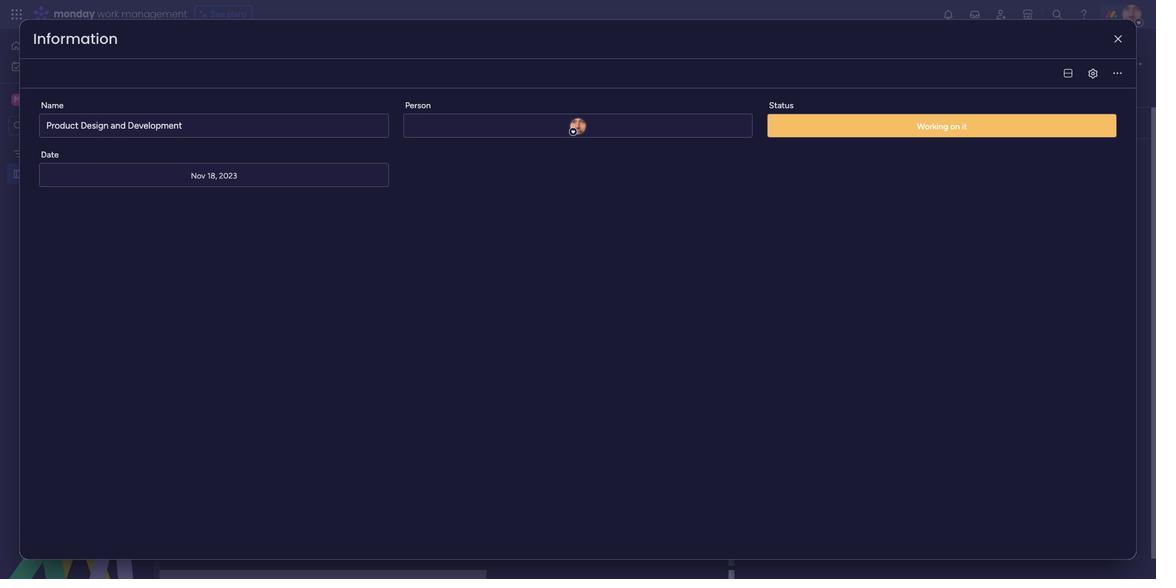 Task type: vqa. For each thing, say whether or not it's contained in the screenshot.
work inside option
yes



Task type: describe. For each thing, give the bounding box(es) containing it.
information
[[33, 29, 118, 49]]

name
[[41, 101, 64, 111]]

nov 18, 2023
[[191, 171, 237, 180]]

help
[[1105, 549, 1127, 561]]

widget
[[784, 117, 810, 128]]

design inside field
[[792, 57, 829, 72]]

title
[[244, 127, 267, 142]]

public board image
[[13, 168, 24, 179]]

1 horizontal spatial person
[[405, 101, 431, 111]]

audience
[[335, 175, 371, 185]]

add widget button
[[744, 113, 815, 132]]

marketing plan
[[28, 148, 84, 158]]

Search in workspace field
[[25, 119, 101, 133]]

target
[[309, 175, 333, 185]]

add view image
[[1130, 90, 1134, 99]]

dapulse x slim image
[[1115, 35, 1122, 44]]

work for my
[[41, 61, 60, 71]]

and inside field
[[832, 57, 853, 72]]

trading card game inside list box
[[28, 169, 101, 179]]

group title
[[207, 127, 267, 142]]

see plans button
[[194, 5, 252, 23]]

development inside field
[[856, 57, 928, 72]]

market
[[228, 175, 254, 185]]

v2 split view image
[[1064, 69, 1072, 78]]

see plans
[[211, 9, 247, 19]]

management
[[121, 7, 187, 21]]

nov
[[191, 171, 205, 180]]

home link
[[7, 36, 146, 55]]

date
[[41, 150, 59, 160]]

it
[[962, 121, 967, 132]]

new
[[187, 98, 205, 108]]

Product Design and Development field
[[745, 57, 1089, 73]]

trading card game button
[[182, 39, 348, 59]]

files button
[[809, 85, 844, 104]]

0 vertical spatial trading card game
[[185, 39, 329, 59]]

on
[[950, 121, 960, 132]]

2 vertical spatial and
[[293, 175, 307, 185]]

my work option
[[7, 57, 146, 76]]

files
[[818, 89, 835, 100]]

sort
[[458, 98, 474, 109]]

filter
[[398, 98, 417, 109]]

person button
[[323, 94, 375, 113]]

research
[[256, 175, 291, 185]]

search everything image
[[1051, 8, 1063, 20]]

item card button
[[907, 85, 963, 104]]

home option
[[7, 36, 146, 55]]

arrow down image
[[421, 96, 435, 111]]

notifications image
[[942, 8, 954, 20]]

1 horizontal spatial game
[[284, 39, 329, 59]]

updates
[[768, 89, 800, 100]]

1 vertical spatial product design and development
[[46, 120, 182, 131]]

analysis
[[373, 175, 403, 185]]

sort button
[[439, 94, 482, 113]]

Information field
[[30, 29, 121, 49]]

new project button
[[182, 94, 239, 113]]

lottie animation element
[[0, 458, 154, 580]]

product inside field
[[748, 57, 789, 72]]

more dots image
[[1113, 69, 1122, 78]]

monday
[[54, 7, 95, 21]]

marketing
[[28, 148, 66, 158]]



Task type: locate. For each thing, give the bounding box(es) containing it.
1 horizontal spatial trading card game
[[185, 39, 329, 59]]

market research and target audience analysis
[[228, 175, 403, 185]]

0 horizontal spatial and
[[111, 120, 126, 131]]

main
[[28, 94, 49, 105]]

0 vertical spatial game
[[284, 39, 329, 59]]

james peterson image
[[1122, 5, 1142, 24]]

2 horizontal spatial and
[[832, 57, 853, 72]]

plan
[[68, 148, 84, 158]]

v2 search image
[[271, 97, 280, 110]]

2 horizontal spatial card
[[936, 89, 954, 100]]

add widget
[[766, 117, 810, 128]]

list box
[[0, 141, 154, 347]]

product design and development inside field
[[748, 57, 928, 72]]

1 vertical spatial card
[[936, 89, 954, 100]]

project
[[302, 152, 329, 163]]

1 vertical spatial work
[[41, 61, 60, 71]]

new project
[[187, 98, 234, 108]]

0 horizontal spatial person
[[342, 98, 368, 109]]

card inside list box
[[58, 169, 76, 179]]

working on it
[[917, 121, 967, 132]]

m
[[14, 95, 21, 105]]

card inside button
[[936, 89, 954, 100]]

log
[[884, 89, 898, 100]]

0 vertical spatial product
[[748, 57, 789, 72]]

help image
[[1078, 8, 1090, 20]]

product design and development up the files
[[748, 57, 928, 72]]

card down plans
[[244, 39, 281, 59]]

0 vertical spatial trading
[[185, 39, 241, 59]]

0 horizontal spatial product
[[46, 120, 78, 131]]

invite members image
[[995, 8, 1007, 20]]

work for monday
[[97, 7, 119, 21]]

game
[[284, 39, 329, 59], [79, 169, 101, 179]]

work inside option
[[41, 61, 60, 71]]

workspace image
[[11, 93, 23, 107]]

0 vertical spatial work
[[97, 7, 119, 21]]

18,
[[207, 171, 217, 180]]

trading down 'date'
[[28, 169, 56, 179]]

plans
[[227, 9, 247, 19]]

design up the files
[[792, 57, 829, 72]]

1 horizontal spatial card
[[244, 39, 281, 59]]

trading down see
[[185, 39, 241, 59]]

workspace selection element
[[11, 93, 101, 108]]

product
[[748, 57, 789, 72], [46, 120, 78, 131]]

and
[[832, 57, 853, 72], [111, 120, 126, 131], [293, 175, 307, 185]]

product down name
[[46, 120, 78, 131]]

status
[[769, 101, 794, 111]]

0 horizontal spatial design
[[81, 120, 108, 131]]

2023
[[219, 171, 237, 180]]

hide button
[[485, 94, 530, 113]]

select product image
[[11, 8, 23, 20]]

card right "item"
[[936, 89, 954, 100]]

1 horizontal spatial and
[[293, 175, 307, 185]]

1 vertical spatial trading
[[28, 169, 56, 179]]

1 horizontal spatial trading
[[185, 39, 241, 59]]

1 horizontal spatial work
[[97, 7, 119, 21]]

0 vertical spatial development
[[856, 57, 928, 72]]

1 horizontal spatial product design and development
[[748, 57, 928, 72]]

development
[[856, 57, 928, 72], [128, 120, 182, 131]]

group
[[207, 127, 241, 142]]

work
[[97, 7, 119, 21], [41, 61, 60, 71]]

updates button
[[749, 85, 809, 104]]

monday work management
[[54, 7, 187, 21]]

hide
[[505, 98, 522, 109]]

0 horizontal spatial game
[[79, 169, 101, 179]]

0 vertical spatial card
[[244, 39, 281, 59]]

see
[[211, 9, 225, 19]]

activity log button
[[844, 85, 907, 104]]

project
[[207, 98, 234, 108]]

0 horizontal spatial trading card game
[[28, 169, 101, 179]]

workspace
[[51, 94, 99, 105]]

lottie animation image
[[0, 458, 154, 580]]

1 vertical spatial game
[[79, 169, 101, 179]]

monday marketplace image
[[1022, 8, 1034, 20]]

activity log
[[853, 89, 898, 100]]

tab
[[182, 64, 261, 84]]

and right search in workspace field
[[111, 120, 126, 131]]

person
[[342, 98, 368, 109], [405, 101, 431, 111]]

card
[[244, 39, 281, 59], [936, 89, 954, 100], [58, 169, 76, 179]]

Search field
[[280, 95, 316, 112]]

angle down image
[[245, 99, 251, 108]]

1 vertical spatial product
[[46, 120, 78, 131]]

product design and development up plan
[[46, 120, 182, 131]]

game down plan
[[79, 169, 101, 179]]

1 horizontal spatial design
[[792, 57, 829, 72]]

work right monday
[[97, 7, 119, 21]]

0 vertical spatial product design and development
[[748, 57, 928, 72]]

game up search field
[[284, 39, 329, 59]]

0 horizontal spatial development
[[128, 120, 182, 131]]

option
[[0, 142, 154, 145]]

design
[[792, 57, 829, 72], [81, 120, 108, 131]]

2 vertical spatial card
[[58, 169, 76, 179]]

my work link
[[7, 57, 146, 76]]

trading
[[185, 39, 241, 59], [28, 169, 56, 179]]

trading card game down marketing plan
[[28, 169, 101, 179]]

item card
[[916, 89, 954, 100]]

1 horizontal spatial development
[[856, 57, 928, 72]]

0 vertical spatial design
[[792, 57, 829, 72]]

Group Title field
[[204, 127, 270, 143]]

person inside popup button
[[342, 98, 368, 109]]

0 horizontal spatial card
[[58, 169, 76, 179]]

add
[[766, 117, 781, 128]]

my work
[[28, 61, 60, 71]]

item
[[916, 89, 934, 100]]

working
[[917, 121, 948, 132]]

game inside list box
[[79, 169, 101, 179]]

and left target
[[293, 175, 307, 185]]

list box containing marketing plan
[[0, 141, 154, 347]]

trading card game down plans
[[185, 39, 329, 59]]

product up the "updates" button
[[748, 57, 789, 72]]

1 vertical spatial trading card game
[[28, 169, 101, 179]]

0 vertical spatial and
[[832, 57, 853, 72]]

home
[[26, 40, 49, 51]]

person left sort popup button
[[405, 101, 431, 111]]

filter button
[[379, 94, 435, 113]]

update feed image
[[969, 8, 981, 20]]

trading card game
[[185, 39, 329, 59], [28, 169, 101, 179]]

0 horizontal spatial product design and development
[[46, 120, 182, 131]]

1 vertical spatial development
[[128, 120, 182, 131]]

0 horizontal spatial work
[[41, 61, 60, 71]]

1 vertical spatial design
[[81, 120, 108, 131]]

0 horizontal spatial trading
[[28, 169, 56, 179]]

work right the my
[[41, 61, 60, 71]]

and up the files
[[832, 57, 853, 72]]

design down workspace
[[81, 120, 108, 131]]

my
[[28, 61, 39, 71]]

1 vertical spatial and
[[111, 120, 126, 131]]

card down plan
[[58, 169, 76, 179]]

product design and development
[[748, 57, 928, 72], [46, 120, 182, 131]]

1 horizontal spatial product
[[748, 57, 789, 72]]

person left filter 'popup button'
[[342, 98, 368, 109]]

help button
[[1095, 546, 1137, 565]]

activity
[[853, 89, 882, 100]]

main workspace
[[28, 94, 99, 105]]



